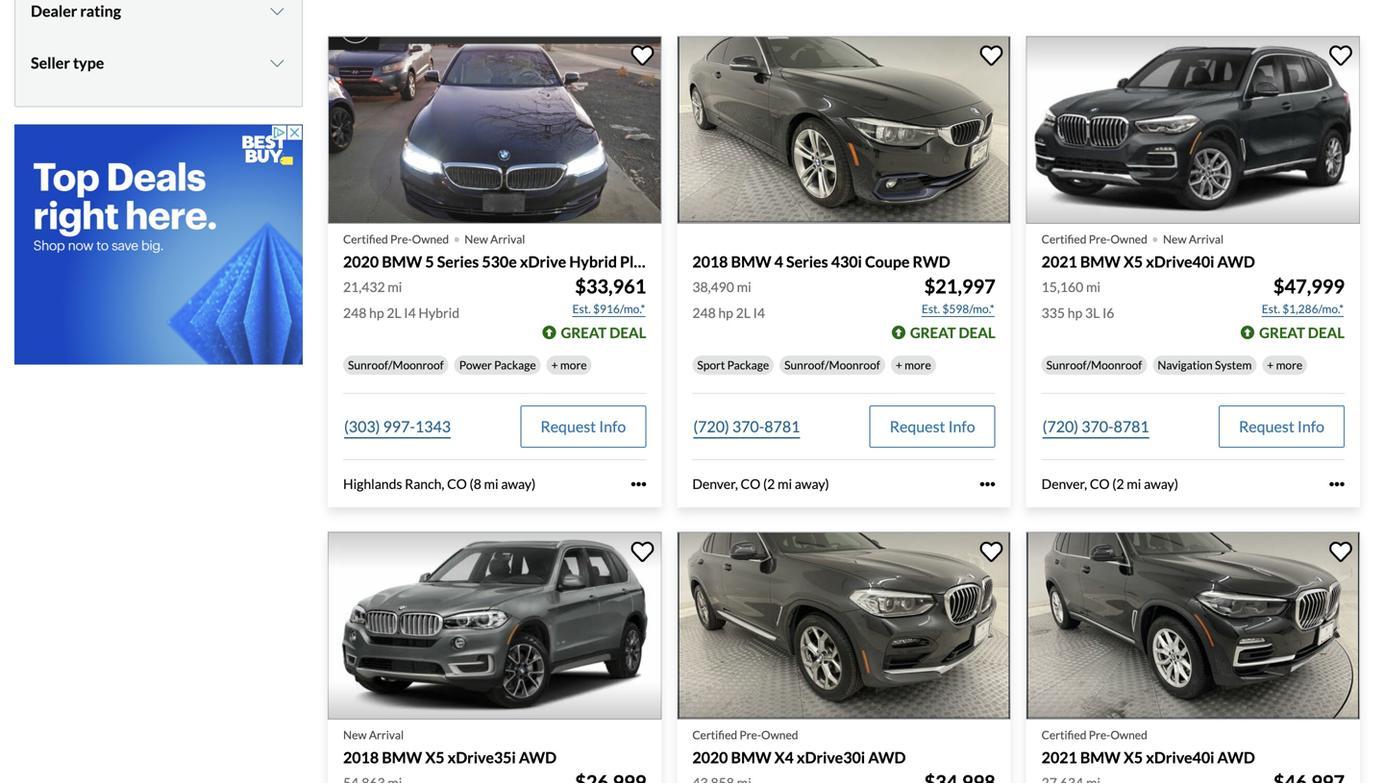 Task type: describe. For each thing, give the bounding box(es) containing it.
$916/mo.*
[[593, 302, 645, 316]]

arrival for $33,961
[[490, 232, 525, 246]]

request info for $47,999
[[1239, 417, 1325, 436]]

2 request from the left
[[890, 417, 945, 436]]

hybrid inside 21,432 mi 248 hp 2l i4 hybrid
[[419, 305, 460, 321]]

3 co from the left
[[1090, 476, 1110, 492]]

ellipsis h image for $33,961
[[631, 477, 646, 492]]

$47,999 est. $1,286/mo.*
[[1262, 275, 1345, 316]]

awd inside new arrival 2018 bmw x5 xdrive35i awd
[[519, 748, 557, 767]]

sunroof/moonroof for $47,999
[[1047, 358, 1142, 372]]

$47,999
[[1274, 275, 1345, 298]]

deal for $21,997
[[959, 324, 996, 341]]

(720) for 2nd "(720) 370-8781" button
[[1043, 417, 1079, 436]]

certified pre-owned · new arrival 2021 bmw x5 xdrive40i awd
[[1042, 220, 1255, 271]]

2 (720) 370-8781 button from the left
[[1042, 406, 1150, 448]]

2 sunroof/moonroof from the left
[[785, 358, 880, 372]]

2 away) from the left
[[795, 476, 829, 492]]

bmw inside certified pre-owned 2021 bmw x5 xdrive40i awd
[[1080, 748, 1121, 767]]

2021 inside certified pre-owned 2021 bmw x5 xdrive40i awd
[[1042, 748, 1077, 767]]

info for $47,999
[[1298, 417, 1325, 436]]

navigation system
[[1158, 358, 1252, 372]]

seller
[[31, 54, 70, 72]]

new for $47,999
[[1163, 232, 1187, 246]]

bmw inside certified pre-owned · new arrival 2021 bmw x5 xdrive40i awd
[[1080, 252, 1121, 271]]

2 request info from the left
[[890, 417, 975, 436]]

pre- for 2021
[[1089, 232, 1111, 246]]

request info for $33,961
[[541, 417, 626, 436]]

248 for $21,997
[[693, 305, 716, 321]]

hp for $21,997
[[719, 305, 733, 321]]

530e
[[482, 252, 517, 271]]

certified pre-owned 2021 bmw x5 xdrive40i awd
[[1042, 728, 1255, 767]]

1 denver, from the left
[[693, 476, 738, 492]]

deal for $33,961
[[610, 324, 646, 341]]

21,432
[[343, 279, 385, 295]]

advertisement region
[[14, 125, 303, 365]]

power
[[459, 358, 492, 372]]

plug-
[[620, 252, 656, 271]]

ellipsis h image
[[980, 477, 996, 492]]

x5 inside certified pre-owned · new arrival 2021 bmw x5 xdrive40i awd
[[1124, 252, 1143, 271]]

i4 for $21,997
[[753, 305, 765, 321]]

rating
[[80, 2, 121, 20]]

2021 inside certified pre-owned · new arrival 2021 bmw x5 xdrive40i awd
[[1042, 252, 1077, 271]]

new inside new arrival 2018 bmw x5 xdrive35i awd
[[343, 728, 367, 742]]

highlands
[[343, 476, 402, 492]]

certified pre-owned 2020 bmw x4 xdrive30i awd
[[693, 728, 906, 767]]

2l for $33,961
[[387, 305, 401, 321]]

997-
[[383, 417, 415, 436]]

2 (2 from the left
[[1113, 476, 1124, 492]]

1 (2 from the left
[[763, 476, 775, 492]]

great for $33,961
[[561, 324, 607, 341]]

bmw inside certified pre-owned · new arrival 2020 bmw 5 series 530e xdrive hybrid plug-in iperformance sedan awd
[[382, 252, 422, 271]]

15,160
[[1042, 279, 1084, 295]]

1 co from the left
[[447, 476, 467, 492]]

2020 inside certified pre-owned · new arrival 2020 bmw 5 series 530e xdrive hybrid plug-in iperformance sedan awd
[[343, 252, 379, 271]]

pre- for 2020
[[390, 232, 412, 246]]

$21,997 est. $598/mo.*
[[922, 275, 996, 316]]

request info button for $47,999
[[1219, 406, 1345, 448]]

pre- for xdrive30i
[[740, 728, 761, 742]]

· for $47,999
[[1151, 220, 1159, 255]]

$33,961 est. $916/mo.*
[[573, 275, 646, 316]]

(303) 997-1343
[[344, 417, 451, 436]]

package for power package
[[494, 358, 536, 372]]

in
[[656, 252, 669, 271]]

1 (720) 370-8781 button from the left
[[693, 406, 801, 448]]

rwd
[[913, 252, 951, 271]]

2 370- from the left
[[1082, 417, 1114, 436]]

pre- for xdrive40i
[[1089, 728, 1111, 742]]

awd inside certified pre-owned · new arrival 2021 bmw x5 xdrive40i awd
[[1218, 252, 1255, 271]]

2 series from the left
[[786, 252, 828, 271]]

2 denver, from the left
[[1042, 476, 1087, 492]]

est. for $47,999
[[1262, 302, 1280, 316]]

type
[[73, 54, 104, 72]]

2018 bmw 4 series 430i coupe rwd
[[693, 252, 951, 271]]

4
[[775, 252, 783, 271]]

great for $47,999
[[1260, 324, 1305, 341]]

certified for 2021
[[1042, 232, 1087, 246]]

1 away) from the left
[[501, 476, 536, 492]]

1 denver, co (2 mi away) from the left
[[693, 476, 829, 492]]

est. $916/mo.* button
[[572, 299, 646, 319]]

i6
[[1103, 305, 1115, 321]]

x5 inside certified pre-owned 2021 bmw x5 xdrive40i awd
[[1124, 748, 1143, 767]]

1 horizontal spatial 2018
[[693, 252, 728, 271]]

great deal for $21,997
[[910, 324, 996, 341]]

more for $47,999
[[1276, 358, 1303, 372]]

(303) 997-1343 button
[[343, 406, 452, 448]]

great deal for $47,999
[[1260, 324, 1345, 341]]

certified for 2020
[[343, 232, 388, 246]]

owned for xdrive30i
[[761, 728, 798, 742]]

2 + more from the left
[[896, 358, 931, 372]]

1343
[[415, 417, 451, 436]]

sedan
[[769, 252, 811, 271]]

certified for xdrive30i
[[693, 728, 737, 742]]

2 request info button from the left
[[870, 406, 996, 448]]

est. for $33,961
[[573, 302, 591, 316]]

navigation
[[1158, 358, 1213, 372]]

request for $47,999
[[1239, 417, 1295, 436]]

awd inside certified pre-owned · new arrival 2020 bmw 5 series 530e xdrive hybrid plug-in iperformance sedan awd
[[814, 252, 852, 271]]

new arrival 2018 bmw x5 xdrive35i awd
[[343, 728, 557, 767]]

info for $33,961
[[599, 417, 626, 436]]

$1,286/mo.*
[[1283, 302, 1344, 316]]

(8
[[470, 476, 482, 492]]

gray 2020 bmw x4 xdrive30i awd suv / crossover all-wheel drive automatic image
[[677, 532, 1011, 720]]

2018 inside new arrival 2018 bmw x5 xdrive35i awd
[[343, 748, 379, 767]]

power package
[[459, 358, 536, 372]]



Task type: vqa. For each thing, say whether or not it's contained in the screenshot.
"price"
no



Task type: locate. For each thing, give the bounding box(es) containing it.
pre-
[[390, 232, 412, 246], [1089, 232, 1111, 246], [740, 728, 761, 742], [1089, 728, 1111, 742]]

hp inside 38,490 mi 248 hp 2l i4
[[719, 305, 733, 321]]

2 horizontal spatial hp
[[1068, 305, 1083, 321]]

est. inside $21,997 est. $598/mo.*
[[922, 302, 940, 316]]

i4
[[404, 305, 416, 321], [753, 305, 765, 321]]

2 deal from the left
[[959, 324, 996, 341]]

awd inside certified pre-owned 2020 bmw x4 xdrive30i awd
[[868, 748, 906, 767]]

est. left $1,286/mo.*
[[1262, 302, 1280, 316]]

arrival inside new arrival 2018 bmw x5 xdrive35i awd
[[369, 728, 404, 742]]

+ more down est. $916/mo.* button
[[551, 358, 587, 372]]

248 for $33,961
[[343, 305, 367, 321]]

arrival for $47,999
[[1189, 232, 1224, 246]]

1 horizontal spatial 2020
[[693, 748, 728, 767]]

3 + more from the left
[[1267, 358, 1303, 372]]

arrival inside certified pre-owned · new arrival 2021 bmw x5 xdrive40i awd
[[1189, 232, 1224, 246]]

(2
[[763, 476, 775, 492], [1113, 476, 1124, 492]]

+ more for $33,961
[[551, 358, 587, 372]]

1 horizontal spatial (2
[[1113, 476, 1124, 492]]

0 horizontal spatial 248
[[343, 305, 367, 321]]

1 request from the left
[[541, 417, 596, 436]]

hybrid inside certified pre-owned · new arrival 2020 bmw 5 series 530e xdrive hybrid plug-in iperformance sedan awd
[[569, 252, 617, 271]]

2 horizontal spatial est.
[[1262, 302, 1280, 316]]

2 great deal from the left
[[910, 324, 996, 341]]

0 horizontal spatial (2
[[763, 476, 775, 492]]

0 horizontal spatial +
[[551, 358, 558, 372]]

(720)
[[693, 417, 729, 436], [1043, 417, 1079, 436]]

1 vertical spatial hybrid
[[419, 305, 460, 321]]

1 + more from the left
[[551, 358, 587, 372]]

1 horizontal spatial 370-
[[1082, 417, 1114, 436]]

0 horizontal spatial denver,
[[693, 476, 738, 492]]

8781 for 2nd "(720) 370-8781" button
[[1114, 417, 1150, 436]]

great deal down est. $916/mo.* button
[[561, 324, 646, 341]]

great deal
[[561, 324, 646, 341], [910, 324, 996, 341], [1260, 324, 1345, 341]]

sport
[[697, 358, 725, 372]]

1 horizontal spatial i4
[[753, 305, 765, 321]]

1 horizontal spatial ellipsis h image
[[1330, 477, 1345, 492]]

great down est. $598/mo.* button
[[910, 324, 956, 341]]

+ for $33,961
[[551, 358, 558, 372]]

bmw inside certified pre-owned 2020 bmw x4 xdrive30i awd
[[731, 748, 772, 767]]

hybrid
[[569, 252, 617, 271], [419, 305, 460, 321]]

package for sport package
[[727, 358, 769, 372]]

1 horizontal spatial great deal
[[910, 324, 996, 341]]

owned
[[412, 232, 449, 246], [1111, 232, 1148, 246], [761, 728, 798, 742], [1111, 728, 1148, 742]]

1 horizontal spatial request info button
[[870, 406, 996, 448]]

request for $33,961
[[541, 417, 596, 436]]

more down est. $598/mo.* button
[[905, 358, 931, 372]]

2 2021 from the top
[[1042, 748, 1077, 767]]

new inside certified pre-owned · new arrival 2020 bmw 5 series 530e xdrive hybrid plug-in iperformance sedan awd
[[465, 232, 488, 246]]

1 horizontal spatial arrival
[[490, 232, 525, 246]]

1 2021 from the top
[[1042, 252, 1077, 271]]

1 horizontal spatial sunroof/moonroof
[[785, 358, 880, 372]]

request info button for $33,961
[[520, 406, 646, 448]]

1 horizontal spatial new
[[465, 232, 488, 246]]

2 great from the left
[[910, 324, 956, 341]]

2020 inside certified pre-owned 2020 bmw x4 xdrive30i awd
[[693, 748, 728, 767]]

black 2021 bmw x5 xdrive40i awd suv / crossover all-wheel drive automatic image
[[1026, 532, 1360, 720]]

248
[[343, 305, 367, 321], [693, 305, 716, 321]]

request info button
[[520, 406, 646, 448], [870, 406, 996, 448], [1219, 406, 1345, 448]]

1 series from the left
[[437, 252, 479, 271]]

0 vertical spatial 2021
[[1042, 252, 1077, 271]]

+ more down est. $598/mo.* button
[[896, 358, 931, 372]]

3l
[[1085, 305, 1100, 321]]

1 request info from the left
[[541, 417, 626, 436]]

new for $33,961
[[465, 232, 488, 246]]

3 more from the left
[[1276, 358, 1303, 372]]

1 vertical spatial 2020
[[693, 748, 728, 767]]

3 great from the left
[[1260, 324, 1305, 341]]

denver, co (2 mi away)
[[693, 476, 829, 492], [1042, 476, 1179, 492]]

1 info from the left
[[599, 417, 626, 436]]

430i
[[831, 252, 862, 271]]

2021
[[1042, 252, 1077, 271], [1042, 748, 1077, 767]]

0 horizontal spatial 2l
[[387, 305, 401, 321]]

deal for $47,999
[[1308, 324, 1345, 341]]

(720) 370-8781 for 2nd "(720) 370-8781" button
[[1043, 417, 1150, 436]]

1 horizontal spatial 2l
[[736, 305, 751, 321]]

1 horizontal spatial (720) 370-8781
[[1043, 417, 1150, 436]]

0 horizontal spatial request
[[541, 417, 596, 436]]

2 co from the left
[[741, 476, 761, 492]]

2 horizontal spatial great
[[1260, 324, 1305, 341]]

ellipsis h image for $47,999
[[1330, 477, 1345, 492]]

2l
[[387, 305, 401, 321], [736, 305, 751, 321]]

1 vertical spatial xdrive40i
[[1146, 748, 1215, 767]]

deal down $916/mo.*
[[610, 324, 646, 341]]

great
[[561, 324, 607, 341], [910, 324, 956, 341], [1260, 324, 1305, 341]]

new inside certified pre-owned · new arrival 2021 bmw x5 xdrive40i awd
[[1163, 232, 1187, 246]]

3 deal from the left
[[1308, 324, 1345, 341]]

2 2l from the left
[[736, 305, 751, 321]]

1 more from the left
[[560, 358, 587, 372]]

2020 up 21,432 at top
[[343, 252, 379, 271]]

hybrid up "$33,961"
[[569, 252, 617, 271]]

0 horizontal spatial great deal
[[561, 324, 646, 341]]

+ for $47,999
[[1267, 358, 1274, 372]]

arrival
[[490, 232, 525, 246], [1189, 232, 1224, 246], [369, 728, 404, 742]]

xdrive35i
[[448, 748, 516, 767]]

1 8781 from the left
[[765, 417, 800, 436]]

1 vertical spatial 2021
[[1042, 748, 1077, 767]]

248 inside 21,432 mi 248 hp 2l i4 hybrid
[[343, 305, 367, 321]]

0 horizontal spatial new
[[343, 728, 367, 742]]

2 i4 from the left
[[753, 305, 765, 321]]

package right power
[[494, 358, 536, 372]]

0 horizontal spatial sunroof/moonroof
[[348, 358, 444, 372]]

0 horizontal spatial great
[[561, 324, 607, 341]]

1 vertical spatial 2018
[[343, 748, 379, 767]]

more
[[560, 358, 587, 372], [905, 358, 931, 372], [1276, 358, 1303, 372]]

15,160 mi 335 hp 3l i6
[[1042, 279, 1115, 321]]

1 horizontal spatial more
[[905, 358, 931, 372]]

2 horizontal spatial +
[[1267, 358, 1274, 372]]

chevron down image inside seller type dropdown button
[[268, 55, 286, 71]]

gray 2021 bmw x5 xdrive40i awd suv / crossover all-wheel drive automatic image
[[1026, 36, 1360, 224]]

xdrive30i
[[797, 748, 865, 767]]

248 inside 38,490 mi 248 hp 2l i4
[[693, 305, 716, 321]]

series inside certified pre-owned · new arrival 2020 bmw 5 series 530e xdrive hybrid plug-in iperformance sedan awd
[[437, 252, 479, 271]]

owned inside certified pre-owned · new arrival 2020 bmw 5 series 530e xdrive hybrid plug-in iperformance sedan awd
[[412, 232, 449, 246]]

certified pre-owned · new arrival 2020 bmw 5 series 530e xdrive hybrid plug-in iperformance sedan awd
[[343, 220, 852, 271]]

$21,997
[[924, 275, 996, 298]]

certified
[[343, 232, 388, 246], [1042, 232, 1087, 246], [693, 728, 737, 742], [1042, 728, 1087, 742]]

1 horizontal spatial request
[[890, 417, 945, 436]]

pre- inside certified pre-owned 2021 bmw x5 xdrive40i awd
[[1089, 728, 1111, 742]]

xdrive40i inside certified pre-owned 2021 bmw x5 xdrive40i awd
[[1146, 748, 1215, 767]]

great down est. $916/mo.* button
[[561, 324, 607, 341]]

great deal down est. $598/mo.* button
[[910, 324, 996, 341]]

more down est. $916/mo.* button
[[560, 358, 587, 372]]

1 + from the left
[[551, 358, 558, 372]]

owned for 2020
[[412, 232, 449, 246]]

great down est. $1,286/mo.* button
[[1260, 324, 1305, 341]]

2 8781 from the left
[[1114, 417, 1150, 436]]

· for $33,961
[[453, 220, 461, 255]]

(720) for 2nd "(720) 370-8781" button from the right
[[693, 417, 729, 436]]

1 horizontal spatial hp
[[719, 305, 733, 321]]

2 denver, co (2 mi away) from the left
[[1042, 476, 1179, 492]]

0 horizontal spatial ellipsis h image
[[631, 477, 646, 492]]

3 est. from the left
[[1262, 302, 1280, 316]]

2 xdrive40i from the top
[[1146, 748, 1215, 767]]

8781 for 2nd "(720) 370-8781" button from the right
[[765, 417, 800, 436]]

deal down $1,286/mo.*
[[1308, 324, 1345, 341]]

2 horizontal spatial deal
[[1308, 324, 1345, 341]]

owned inside certified pre-owned 2021 bmw x5 xdrive40i awd
[[1111, 728, 1148, 742]]

3 request from the left
[[1239, 417, 1295, 436]]

+
[[551, 358, 558, 372], [896, 358, 903, 372], [1267, 358, 1274, 372]]

1 horizontal spatial ·
[[1151, 220, 1159, 255]]

0 horizontal spatial 2018
[[343, 748, 379, 767]]

0 horizontal spatial denver, co (2 mi away)
[[693, 476, 829, 492]]

0 horizontal spatial ·
[[453, 220, 461, 255]]

1 horizontal spatial deal
[[959, 324, 996, 341]]

0 horizontal spatial hybrid
[[419, 305, 460, 321]]

1 horizontal spatial info
[[948, 417, 975, 436]]

1 horizontal spatial 248
[[693, 305, 716, 321]]

2 hp from the left
[[719, 305, 733, 321]]

2 horizontal spatial sunroof/moonroof
[[1047, 358, 1142, 372]]

248 down "38,490"
[[693, 305, 716, 321]]

i4 inside 21,432 mi 248 hp 2l i4 hybrid
[[404, 305, 416, 321]]

0 horizontal spatial request info button
[[520, 406, 646, 448]]

2l for $21,997
[[736, 305, 751, 321]]

chevron down image
[[268, 4, 286, 19], [268, 55, 286, 71]]

1 horizontal spatial denver,
[[1042, 476, 1087, 492]]

0 horizontal spatial (720) 370-8781 button
[[693, 406, 801, 448]]

0 horizontal spatial + more
[[551, 358, 587, 372]]

xdrive40i
[[1146, 252, 1215, 271], [1146, 748, 1215, 767]]

3 request info from the left
[[1239, 417, 1325, 436]]

0 horizontal spatial arrival
[[369, 728, 404, 742]]

0 horizontal spatial info
[[599, 417, 626, 436]]

38,490 mi 248 hp 2l i4
[[693, 279, 765, 321]]

sport package
[[697, 358, 769, 372]]

black 2018 bmw 4 series 430i coupe rwd coupe rear-wheel drive automatic image
[[677, 36, 1011, 224]]

great deal down est. $1,286/mo.* button
[[1260, 324, 1345, 341]]

est. for $21,997
[[922, 302, 940, 316]]

3 info from the left
[[1298, 417, 1325, 436]]

+ more
[[551, 358, 587, 372], [896, 358, 931, 372], [1267, 358, 1303, 372]]

2 horizontal spatial co
[[1090, 476, 1110, 492]]

hp inside 21,432 mi 248 hp 2l i4 hybrid
[[369, 305, 384, 321]]

certified inside certified pre-owned · new arrival 2020 bmw 5 series 530e xdrive hybrid plug-in iperformance sedan awd
[[343, 232, 388, 246]]

2 horizontal spatial new
[[1163, 232, 1187, 246]]

2 248 from the left
[[693, 305, 716, 321]]

1 great from the left
[[561, 324, 607, 341]]

3 request info button from the left
[[1219, 406, 1345, 448]]

ranch,
[[405, 476, 445, 492]]

dealer rating button
[[31, 0, 286, 35]]

+ more right system
[[1267, 358, 1303, 372]]

0 horizontal spatial request info
[[541, 417, 626, 436]]

denver,
[[693, 476, 738, 492], [1042, 476, 1087, 492]]

est. inside $33,961 est. $916/mo.*
[[573, 302, 591, 316]]

pre- inside certified pre-owned · new arrival 2020 bmw 5 series 530e xdrive hybrid plug-in iperformance sedan awd
[[390, 232, 412, 246]]

sunroof/moonroof for $33,961
[[348, 358, 444, 372]]

deal down $598/mo.*
[[959, 324, 996, 341]]

arrival inside certified pre-owned · new arrival 2020 bmw 5 series 530e xdrive hybrid plug-in iperformance sedan awd
[[490, 232, 525, 246]]

2 horizontal spatial request info
[[1239, 417, 1325, 436]]

est. down $21,997
[[922, 302, 940, 316]]

1 · from the left
[[453, 220, 461, 255]]

2l inside 38,490 mi 248 hp 2l i4
[[736, 305, 751, 321]]

ellipsis h image
[[631, 477, 646, 492], [1330, 477, 1345, 492]]

x4
[[775, 748, 794, 767]]

owned for xdrive40i
[[1111, 728, 1148, 742]]

0 horizontal spatial i4
[[404, 305, 416, 321]]

mi inside 38,490 mi 248 hp 2l i4
[[737, 279, 751, 295]]

1 248 from the left
[[343, 305, 367, 321]]

xdrive40i inside certified pre-owned · new arrival 2021 bmw x5 xdrive40i awd
[[1146, 252, 1215, 271]]

mi inside 21,432 mi 248 hp 2l i4 hybrid
[[388, 279, 402, 295]]

8781
[[765, 417, 800, 436], [1114, 417, 1150, 436]]

1 horizontal spatial package
[[727, 358, 769, 372]]

request
[[541, 417, 596, 436], [890, 417, 945, 436], [1239, 417, 1295, 436]]

1 request info button from the left
[[520, 406, 646, 448]]

pre- inside certified pre-owned 2020 bmw x4 xdrive30i awd
[[740, 728, 761, 742]]

1 horizontal spatial hybrid
[[569, 252, 617, 271]]

est. down "$33,961"
[[573, 302, 591, 316]]

2 horizontal spatial + more
[[1267, 358, 1303, 372]]

· inside certified pre-owned · new arrival 2021 bmw x5 xdrive40i awd
[[1151, 220, 1159, 255]]

$598/mo.*
[[943, 302, 995, 316]]

2 · from the left
[[1151, 220, 1159, 255]]

est.
[[573, 302, 591, 316], [922, 302, 940, 316], [1262, 302, 1280, 316]]

i4 inside 38,490 mi 248 hp 2l i4
[[753, 305, 765, 321]]

1 horizontal spatial +
[[896, 358, 903, 372]]

2 horizontal spatial more
[[1276, 358, 1303, 372]]

1 (720) 370-8781 from the left
[[693, 417, 800, 436]]

seller type
[[31, 54, 104, 72]]

(720) 370-8781 button
[[693, 406, 801, 448], [1042, 406, 1150, 448]]

request info
[[541, 417, 626, 436], [890, 417, 975, 436], [1239, 417, 1325, 436]]

pre- inside certified pre-owned · new arrival 2021 bmw x5 xdrive40i awd
[[1089, 232, 1111, 246]]

335
[[1042, 305, 1065, 321]]

0 horizontal spatial est.
[[573, 302, 591, 316]]

21,432 mi 248 hp 2l i4 hybrid
[[343, 279, 460, 321]]

package right sport
[[727, 358, 769, 372]]

0 horizontal spatial series
[[437, 252, 479, 271]]

sunroof/moonroof
[[348, 358, 444, 372], [785, 358, 880, 372], [1047, 358, 1142, 372]]

1 horizontal spatial series
[[786, 252, 828, 271]]

est. inside $47,999 est. $1,286/mo.*
[[1262, 302, 1280, 316]]

1 vertical spatial chevron down image
[[268, 55, 286, 71]]

hybrid down 5
[[419, 305, 460, 321]]

1 horizontal spatial (720) 370-8781 button
[[1042, 406, 1150, 448]]

2 (720) 370-8781 from the left
[[1043, 417, 1150, 436]]

great for $21,997
[[910, 324, 956, 341]]

1 sunroof/moonroof from the left
[[348, 358, 444, 372]]

mi inside 15,160 mi 335 hp 3l i6
[[1086, 279, 1101, 295]]

black 2018 bmw x5 xdrive35i awd suv / crossover all-wheel drive automatic image
[[328, 532, 662, 720]]

1 horizontal spatial co
[[741, 476, 761, 492]]

hp
[[369, 305, 384, 321], [719, 305, 733, 321], [1068, 305, 1083, 321]]

3 great deal from the left
[[1260, 324, 1345, 341]]

1 i4 from the left
[[404, 305, 416, 321]]

great deal for $33,961
[[561, 324, 646, 341]]

2 horizontal spatial request
[[1239, 417, 1295, 436]]

5
[[425, 252, 434, 271]]

1 chevron down image from the top
[[268, 4, 286, 19]]

0 horizontal spatial away)
[[501, 476, 536, 492]]

1 horizontal spatial denver, co (2 mi away)
[[1042, 476, 1179, 492]]

0 horizontal spatial deal
[[610, 324, 646, 341]]

2 horizontal spatial request info button
[[1219, 406, 1345, 448]]

owned inside certified pre-owned · new arrival 2021 bmw x5 xdrive40i awd
[[1111, 232, 1148, 246]]

2020
[[343, 252, 379, 271], [693, 748, 728, 767]]

0 horizontal spatial 2020
[[343, 252, 379, 271]]

0 horizontal spatial 8781
[[765, 417, 800, 436]]

2 info from the left
[[948, 417, 975, 436]]

2 horizontal spatial info
[[1298, 417, 1325, 436]]

hp for $33,961
[[369, 305, 384, 321]]

2 ellipsis h image from the left
[[1330, 477, 1345, 492]]

1 xdrive40i from the top
[[1146, 252, 1215, 271]]

3 sunroof/moonroof from the left
[[1047, 358, 1142, 372]]

3 hp from the left
[[1068, 305, 1083, 321]]

bmw inside new arrival 2018 bmw x5 xdrive35i awd
[[382, 748, 422, 767]]

2 horizontal spatial away)
[[1144, 476, 1179, 492]]

2 horizontal spatial arrival
[[1189, 232, 1224, 246]]

chevron down image for rating
[[268, 4, 286, 19]]

hp left 3l on the right of the page
[[1068, 305, 1083, 321]]

1 horizontal spatial 8781
[[1114, 417, 1150, 436]]

38,490
[[693, 279, 734, 295]]

2020 left x4
[[693, 748, 728, 767]]

2 (720) from the left
[[1043, 417, 1079, 436]]

370-
[[732, 417, 765, 436], [1082, 417, 1114, 436]]

hp inside 15,160 mi 335 hp 3l i6
[[1068, 305, 1083, 321]]

1 ellipsis h image from the left
[[631, 477, 646, 492]]

away)
[[501, 476, 536, 492], [795, 476, 829, 492], [1144, 476, 1179, 492]]

2018
[[693, 252, 728, 271], [343, 748, 379, 767]]

more for $33,961
[[560, 358, 587, 372]]

3 + from the left
[[1267, 358, 1274, 372]]

(720) 370-8781 for 2nd "(720) 370-8781" button from the right
[[693, 417, 800, 436]]

· inside certified pre-owned · new arrival 2020 bmw 5 series 530e xdrive hybrid plug-in iperformance sedan awd
[[453, 220, 461, 255]]

1 horizontal spatial + more
[[896, 358, 931, 372]]

x5
[[1124, 252, 1143, 271], [425, 748, 445, 767], [1124, 748, 1143, 767]]

3 away) from the left
[[1144, 476, 1179, 492]]

certified inside certified pre-owned 2020 bmw x4 xdrive30i awd
[[693, 728, 737, 742]]

owned inside certified pre-owned 2020 bmw x4 xdrive30i awd
[[761, 728, 798, 742]]

0 horizontal spatial 370-
[[732, 417, 765, 436]]

248 down 21,432 at top
[[343, 305, 367, 321]]

1 package from the left
[[494, 358, 536, 372]]

2l inside 21,432 mi 248 hp 2l i4 hybrid
[[387, 305, 401, 321]]

seller type button
[[31, 39, 286, 87]]

est. $1,286/mo.* button
[[1261, 299, 1345, 319]]

1 370- from the left
[[732, 417, 765, 436]]

2 chevron down image from the top
[[268, 55, 286, 71]]

2 package from the left
[[727, 358, 769, 372]]

dealer
[[31, 2, 77, 20]]

co
[[447, 476, 467, 492], [741, 476, 761, 492], [1090, 476, 1110, 492]]

2 horizontal spatial great deal
[[1260, 324, 1345, 341]]

1 deal from the left
[[610, 324, 646, 341]]

1 hp from the left
[[369, 305, 384, 321]]

hp for $47,999
[[1068, 305, 1083, 321]]

deal
[[610, 324, 646, 341], [959, 324, 996, 341], [1308, 324, 1345, 341]]

black 2020 bmw 5 series 530e xdrive hybrid plug-in iperformance sedan awd sedan all-wheel drive automatic image
[[328, 36, 662, 224]]

2 more from the left
[[905, 358, 931, 372]]

0 vertical spatial chevron down image
[[268, 4, 286, 19]]

info
[[599, 417, 626, 436], [948, 417, 975, 436], [1298, 417, 1325, 436]]

1 horizontal spatial (720)
[[1043, 417, 1079, 436]]

new
[[465, 232, 488, 246], [1163, 232, 1187, 246], [343, 728, 367, 742]]

0 horizontal spatial hp
[[369, 305, 384, 321]]

chevron down image inside dealer rating dropdown button
[[268, 4, 286, 19]]

1 horizontal spatial away)
[[795, 476, 829, 492]]

est. $598/mo.* button
[[921, 299, 996, 319]]

awd inside certified pre-owned 2021 bmw x5 xdrive40i awd
[[1218, 748, 1255, 767]]

·
[[453, 220, 461, 255], [1151, 220, 1159, 255]]

0 horizontal spatial package
[[494, 358, 536, 372]]

1 (720) from the left
[[693, 417, 729, 436]]

i4 for $33,961
[[404, 305, 416, 321]]

certified inside certified pre-owned · new arrival 2021 bmw x5 xdrive40i awd
[[1042, 232, 1087, 246]]

0 vertical spatial 2020
[[343, 252, 379, 271]]

hp down "38,490"
[[719, 305, 733, 321]]

more right system
[[1276, 358, 1303, 372]]

system
[[1215, 358, 1252, 372]]

1 horizontal spatial request info
[[890, 417, 975, 436]]

0 horizontal spatial (720) 370-8781
[[693, 417, 800, 436]]

+ more for $47,999
[[1267, 358, 1303, 372]]

0 vertical spatial 2018
[[693, 252, 728, 271]]

certified inside certified pre-owned 2021 bmw x5 xdrive40i awd
[[1042, 728, 1087, 742]]

owned for 2021
[[1111, 232, 1148, 246]]

xdrive
[[520, 252, 566, 271]]

package
[[494, 358, 536, 372], [727, 358, 769, 372]]

(303)
[[344, 417, 380, 436]]

series right 4
[[786, 252, 828, 271]]

2 est. from the left
[[922, 302, 940, 316]]

mi
[[388, 279, 402, 295], [737, 279, 751, 295], [1086, 279, 1101, 295], [484, 476, 499, 492], [778, 476, 792, 492], [1127, 476, 1142, 492]]

x5 inside new arrival 2018 bmw x5 xdrive35i awd
[[425, 748, 445, 767]]

coupe
[[865, 252, 910, 271]]

2 + from the left
[[896, 358, 903, 372]]

1 horizontal spatial great
[[910, 324, 956, 341]]

highlands ranch, co (8 mi away)
[[343, 476, 536, 492]]

1 great deal from the left
[[561, 324, 646, 341]]

0 horizontal spatial (720)
[[693, 417, 729, 436]]

dealer rating
[[31, 2, 121, 20]]

0 vertical spatial hybrid
[[569, 252, 617, 271]]

chevron down image for type
[[268, 55, 286, 71]]

0 horizontal spatial more
[[560, 358, 587, 372]]

certified for xdrive40i
[[1042, 728, 1087, 742]]

1 horizontal spatial est.
[[922, 302, 940, 316]]

0 horizontal spatial co
[[447, 476, 467, 492]]

$33,961
[[575, 275, 646, 298]]

1 2l from the left
[[387, 305, 401, 321]]

series right 5
[[437, 252, 479, 271]]

0 vertical spatial xdrive40i
[[1146, 252, 1215, 271]]

1 est. from the left
[[573, 302, 591, 316]]

awd
[[814, 252, 852, 271], [1218, 252, 1255, 271], [519, 748, 557, 767], [868, 748, 906, 767], [1218, 748, 1255, 767]]

hp down 21,432 at top
[[369, 305, 384, 321]]

iperformance
[[672, 252, 766, 271]]



